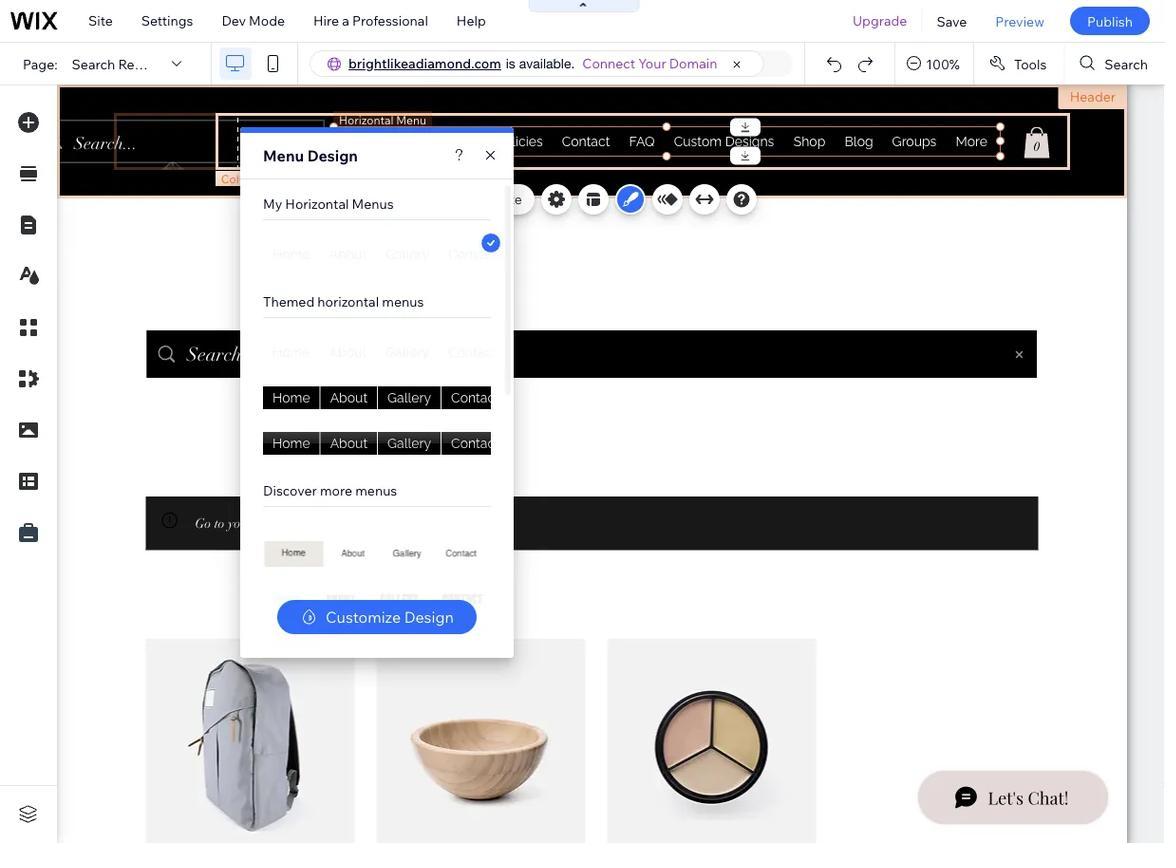 Task type: locate. For each thing, give the bounding box(es) containing it.
search down the publish button
[[1105, 55, 1148, 72]]

0 horizontal spatial design
[[307, 146, 358, 165]]

manage menu
[[347, 191, 435, 207]]

menus right horizontal
[[382, 293, 424, 310]]

discover
[[263, 482, 317, 499]]

home link
[[263, 243, 320, 267], [263, 341, 320, 365], [263, 386, 320, 410], [263, 432, 320, 456]]

my horizontal menus
[[263, 196, 394, 212]]

0 vertical spatial menus
[[382, 293, 424, 310]]

1 horizontal spatial design
[[404, 608, 454, 627]]

about
[[329, 247, 367, 263], [329, 345, 367, 360], [330, 390, 368, 406], [330, 436, 368, 452]]

0 vertical spatial site element
[[263, 386, 509, 410]]

design right "customize"
[[404, 608, 454, 627]]

column 2
[[221, 171, 271, 186]]

0 horizontal spatial menu
[[263, 146, 304, 165]]

publish
[[1087, 13, 1133, 29]]

brightlikeadiamond.com
[[348, 55, 501, 72]]

1 vertical spatial menu
[[400, 191, 435, 207]]

0 horizontal spatial search
[[72, 55, 115, 72]]

2 site element from the top
[[263, 432, 509, 456]]

contact for third home link from the top
[[451, 390, 499, 406]]

about link
[[320, 243, 376, 267], [320, 341, 376, 365], [320, 386, 377, 410], [321, 432, 377, 456]]

gallery
[[386, 247, 429, 263], [386, 345, 429, 360], [387, 390, 431, 406], [387, 436, 431, 452]]

1 search from the left
[[72, 55, 115, 72]]

domain
[[669, 55, 717, 72]]

design up my horizontal menus
[[307, 146, 358, 165]]

is
[[506, 56, 515, 71]]

design for menu design
[[307, 146, 358, 165]]

tools button
[[974, 43, 1064, 85]]

1 horizontal spatial search
[[1105, 55, 1148, 72]]

gallery link for 2nd home link from the top of the page
[[376, 341, 439, 365]]

navigate
[[467, 191, 522, 207]]

save
[[937, 13, 967, 29]]

is available. connect your domain
[[506, 55, 717, 72]]

0 vertical spatial menu
[[263, 146, 304, 165]]

1 vertical spatial site element
[[263, 432, 509, 456]]

menus for themed horizontal menus
[[382, 293, 424, 310]]

2 search from the left
[[1105, 55, 1148, 72]]

contact
[[448, 247, 496, 263], [448, 345, 496, 360], [451, 390, 499, 406], [451, 436, 499, 452]]

professional
[[352, 12, 428, 29]]

1 vertical spatial design
[[404, 608, 454, 627]]

menu design
[[263, 146, 358, 165]]

contact link
[[439, 243, 506, 267], [439, 341, 506, 365], [441, 386, 509, 410], [442, 432, 509, 456]]

search down the site
[[72, 55, 115, 72]]

menus right more
[[355, 482, 397, 499]]

manage
[[347, 191, 397, 207]]

gallery link
[[376, 243, 439, 267], [376, 341, 439, 365], [377, 386, 441, 410], [378, 432, 441, 456]]

1 vertical spatial menus
[[355, 482, 397, 499]]

discover more menus
[[263, 482, 397, 499]]

search
[[72, 55, 115, 72], [1105, 55, 1148, 72]]

site element
[[263, 386, 509, 410], [263, 432, 509, 456]]

1 site element from the top
[[263, 386, 509, 410]]

more
[[320, 482, 352, 499]]

home
[[273, 247, 310, 263], [273, 345, 310, 360], [273, 390, 310, 406], [273, 436, 310, 452]]

search for search
[[1105, 55, 1148, 72]]

menu up 2
[[263, 146, 304, 165]]

design
[[307, 146, 358, 165], [404, 608, 454, 627]]

menu right menus
[[400, 191, 435, 207]]

2 home link from the top
[[263, 341, 320, 365]]

menus
[[382, 293, 424, 310], [355, 482, 397, 499]]

search inside button
[[1105, 55, 1148, 72]]

1 home link from the top
[[263, 243, 320, 267]]

design inside button
[[404, 608, 454, 627]]

horizontal
[[285, 196, 349, 212]]

help
[[457, 12, 486, 29]]

themed horizontal menus
[[263, 293, 424, 310]]

site
[[88, 12, 113, 29]]

100% button
[[896, 43, 973, 85]]

customize design button
[[277, 600, 477, 634]]

0 vertical spatial design
[[307, 146, 358, 165]]

menu
[[263, 146, 304, 165], [400, 191, 435, 207]]

1 home from the top
[[273, 247, 310, 263]]



Task type: vqa. For each thing, say whether or not it's contained in the screenshot.
Customize Design
yes



Task type: describe. For each thing, give the bounding box(es) containing it.
100%
[[926, 55, 960, 72]]

2 home from the top
[[273, 345, 310, 360]]

my
[[263, 196, 282, 212]]

gallery link for 4th home link from the bottom
[[376, 243, 439, 267]]

settings
[[141, 12, 193, 29]]

contact for 2nd home link from the top of the page
[[448, 345, 496, 360]]

menus
[[352, 196, 394, 212]]

mode
[[249, 12, 285, 29]]

dev
[[222, 12, 246, 29]]

connect
[[582, 55, 635, 72]]

1 horizontal spatial menu
[[400, 191, 435, 207]]

customize
[[326, 608, 401, 627]]

dev mode
[[222, 12, 285, 29]]

gallery link for 4th home link from the top of the page
[[378, 432, 441, 456]]

4 home link from the top
[[263, 432, 320, 456]]

themed
[[263, 293, 315, 310]]

upgrade
[[853, 12, 907, 29]]

menus for discover more menus
[[355, 482, 397, 499]]

available.
[[519, 56, 575, 71]]

customize design
[[326, 608, 454, 627]]

header
[[1070, 88, 1116, 105]]

column
[[221, 171, 263, 186]]

hire
[[313, 12, 339, 29]]

hire a professional
[[313, 12, 428, 29]]

horizontal
[[317, 293, 379, 310]]

preview
[[995, 13, 1044, 29]]

4 home from the top
[[273, 436, 310, 452]]

search results
[[72, 55, 164, 72]]

a
[[342, 12, 349, 29]]

2
[[265, 171, 271, 186]]

publish button
[[1070, 7, 1150, 35]]

gallery link for third home link from the top
[[377, 386, 441, 410]]

preview button
[[981, 0, 1059, 42]]

3 home link from the top
[[263, 386, 320, 410]]

contact for 4th home link from the bottom
[[448, 247, 496, 263]]

design for customize design
[[404, 608, 454, 627]]

search for search results
[[72, 55, 115, 72]]

3 home from the top
[[273, 390, 310, 406]]

search button
[[1065, 43, 1165, 85]]

tools
[[1014, 55, 1047, 72]]

save button
[[922, 0, 981, 42]]

your
[[638, 55, 666, 72]]

results
[[118, 55, 164, 72]]



